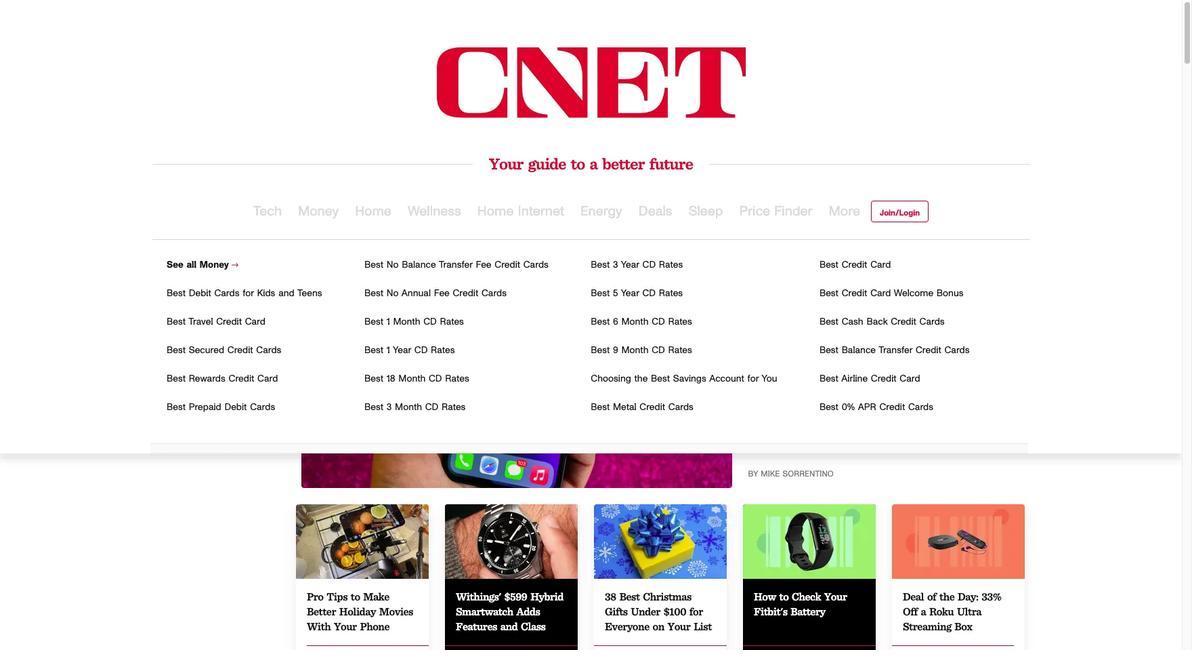 Task type: describe. For each thing, give the bounding box(es) containing it.
better
[[603, 154, 645, 174]]

join/login
[[880, 209, 921, 217]]

smartwatch
[[456, 605, 514, 618]]

absence
[[881, 409, 922, 420]]

1 for month
[[387, 317, 390, 327]]

best for best 3 month cd rates
[[365, 403, 384, 412]]

no for annual
[[387, 289, 399, 298]]

annual
[[402, 289, 431, 298]]

to inside how to check your fitbit's battery
[[780, 590, 789, 603]]

cd for best 18 month cd rates
[[429, 374, 442, 384]]

rival
[[840, 424, 860, 435]]

cd for best 1 year cd rates
[[415, 346, 428, 355]]

6
[[613, 317, 619, 327]]

best for best prepaid debit cards
[[167, 403, 186, 412]]

battery
[[791, 605, 826, 618]]

best for best rewards credit card
[[167, 374, 186, 384]]

38 best christmas gifts under $100 for everyone on your list link
[[594, 504, 727, 650]]

0 horizontal spatial balance
[[402, 260, 436, 270]]

best for best 18 month cd rates
[[365, 374, 384, 384]]

credit up "phones"
[[880, 403, 906, 412]]

credit up lineup,
[[842, 260, 868, 270]]

month for 18
[[399, 374, 426, 384]]

and inside apple's left a $500 hole in its lineup, and android is filling the gap
[[857, 270, 892, 297]]

deal of the day: 33% off a roku ultra streaming box link
[[893, 504, 1026, 650]]

best for best 1 year cd rates
[[365, 346, 384, 355]]

best for best 1 month cd rates
[[365, 317, 384, 327]]

cd for best 3 month cd rates
[[425, 403, 439, 412]]

0 vertical spatial debit
[[189, 289, 211, 298]]

apple's inside commentary: apple's near-absence from the cheaper phone market lets rival phones provide more modern features for less money.
[[817, 409, 852, 420]]

box
[[955, 620, 973, 633]]

for left kids
[[243, 289, 254, 298]]

best prepaid debit cards
[[167, 403, 275, 412]]

for left you
[[748, 374, 759, 384]]

from
[[926, 409, 948, 420]]

features
[[456, 620, 497, 633]]

rates for best 3 year cd rates
[[659, 260, 683, 270]]

year for 5
[[621, 289, 640, 298]]

deal
[[904, 590, 925, 603]]

tips
[[327, 590, 348, 603]]

best for best cash back credit cards
[[820, 317, 839, 327]]

sorrentino
[[783, 469, 834, 478]]

commentary:
[[749, 409, 814, 420]]

best airline credit card link
[[820, 374, 921, 384]]

all
[[187, 260, 197, 270]]

home for home internet
[[478, 205, 514, 218]]

commentary: apple's near-absence from the cheaper phone market lets rival phones provide more modern features for less money.
[[749, 409, 1010, 450]]

38 best christmas gifts under $100 for everyone on your list
[[605, 590, 712, 633]]

market
[[783, 424, 816, 435]]

best 0% apr credit cards link
[[820, 403, 934, 412]]

card for best rewards credit card
[[258, 374, 278, 384]]

learn
[[152, 300, 173, 308]]

wellness
[[408, 205, 461, 218]]

best balance transfer credit cards
[[820, 346, 970, 355]]

tech
[[253, 205, 282, 218]]

rewards
[[189, 374, 226, 384]]

rates for best 1 year cd rates
[[431, 346, 455, 355]]

best metal credit cards link
[[591, 403, 694, 412]]

best for best debit cards for kids and teens
[[167, 289, 186, 298]]

streaming
[[904, 620, 952, 633]]

home internet
[[478, 205, 565, 218]]

off
[[904, 605, 918, 618]]

best for best 5 year cd rates
[[591, 289, 610, 298]]

finder
[[775, 205, 813, 218]]

card for best travel credit card
[[245, 317, 266, 327]]

best credit card welcome bonus
[[820, 289, 964, 298]]

best 9 month cd rates link
[[591, 346, 693, 355]]

phone
[[360, 620, 390, 633]]

iphone 13 mini image
[[301, 245, 732, 488]]

card up best cash back credit cards
[[871, 289, 892, 298]]

9
[[613, 346, 619, 355]]

best travel credit card link
[[167, 317, 266, 327]]

best 9 month cd rates
[[591, 346, 693, 355]]

the inside apple's left a $500 hole in its lineup, and android is filling the gap
[[816, 296, 846, 323]]

rates for best 5 year cd rates
[[659, 289, 683, 298]]

wrapped gift image
[[594, 504, 727, 579]]

best inside 38 best christmas gifts under $100 for everyone on your list
[[620, 590, 640, 603]]

5
[[613, 289, 618, 298]]

0%
[[842, 403, 856, 412]]

roku ultra image
[[893, 504, 1026, 579]]

best 3 month cd rates link
[[365, 403, 466, 412]]

features
[[749, 439, 788, 450]]

phone
[[749, 424, 779, 435]]

best no annual fee credit cards link
[[365, 289, 507, 298]]

best for best 0% apr credit cards
[[820, 403, 839, 412]]

price
[[740, 205, 771, 218]]

movies
[[379, 605, 413, 618]]

best metal credit cards
[[591, 403, 694, 412]]

picture of the iphone 12 pro max filming a pan of mulled cider ingredients image
[[296, 504, 429, 579]]

your left "guide"
[[489, 154, 524, 174]]

gap
[[853, 296, 890, 323]]

best for best no balance transfer fee credit cards
[[365, 260, 384, 270]]

list
[[694, 620, 712, 633]]

credit right airline
[[872, 374, 897, 384]]

best for best 6 month cd rates
[[591, 317, 610, 327]]

card up best credit card welcome bonus link
[[871, 260, 892, 270]]

best 3 year cd rates
[[591, 260, 683, 270]]

for inside commentary: apple's near-absence from the cheaper phone market lets rival phones provide more modern features for less money.
[[791, 439, 804, 450]]

holiday
[[339, 605, 376, 618]]

credit down best credit card link
[[842, 289, 868, 298]]

best debit cards for kids and teens
[[167, 289, 322, 298]]

secured
[[189, 346, 224, 355]]

rates for best 18 month cd rates
[[446, 374, 470, 384]]

airline
[[842, 374, 868, 384]]

best rewards credit card
[[167, 374, 278, 384]]

best for best credit card
[[820, 260, 839, 270]]

for inside 38 best christmas gifts under $100 for everyone on your list
[[690, 605, 703, 618]]

best 6 month cd rates link
[[591, 317, 693, 327]]

best for best 3 year cd rates
[[591, 260, 610, 270]]

best 1 month cd rates link
[[365, 317, 464, 327]]

android
[[898, 270, 975, 297]]

a black fitbit fitness tracker against a green background. image
[[744, 504, 876, 579]]

18
[[387, 374, 396, 384]]

your inside 38 best christmas gifts under $100 for everyone on your list
[[668, 620, 691, 633]]

month for 3
[[395, 403, 422, 412]]

0 horizontal spatial transfer
[[439, 260, 473, 270]]

lets
[[820, 424, 837, 435]]

rates for best 1 month cd rates
[[440, 317, 464, 327]]

home for home
[[355, 205, 392, 218]]

best rewards credit card link
[[167, 374, 278, 384]]

best 1 month cd rates
[[365, 317, 464, 327]]

mike
[[761, 469, 780, 478]]

cheaper
[[971, 409, 1010, 420]]

pro tips to make better holiday movies with your phone
[[307, 590, 413, 633]]

1 horizontal spatial fee
[[476, 260, 492, 270]]

credit down home internet on the left
[[495, 260, 521, 270]]

everyone
[[605, 620, 650, 633]]

dec.
[[152, 239, 182, 259]]

0 vertical spatial more
[[829, 205, 861, 218]]

38
[[605, 590, 617, 603]]

near-
[[856, 409, 881, 420]]

make
[[364, 590, 390, 603]]

class
[[521, 620, 546, 633]]

prepaid
[[189, 403, 221, 412]]



Task type: locate. For each thing, give the bounding box(es) containing it.
month right the 9 on the right of page
[[622, 346, 649, 355]]

cash
[[842, 317, 864, 327]]

rates up best 6 month cd rates link
[[659, 289, 683, 298]]

cd for best 9 month cd rates
[[652, 346, 665, 355]]

0 vertical spatial transfer
[[439, 260, 473, 270]]

travel
[[189, 317, 213, 327]]

no up best no annual fee credit cards
[[387, 260, 399, 270]]

2 horizontal spatial to
[[780, 590, 789, 603]]

best for best 9 month cd rates
[[591, 346, 610, 355]]

future
[[650, 154, 693, 174]]

2 1 from the top
[[387, 346, 390, 355]]

balance up airline
[[842, 346, 876, 355]]

1 horizontal spatial 3
[[613, 260, 619, 270]]

see all money link
[[167, 260, 239, 270]]

0 horizontal spatial to
[[351, 590, 360, 603]]

cd down best 6 month cd rates
[[652, 346, 665, 355]]

a inside apple's left a $500 hole in its lineup, and android is filling the gap
[[868, 245, 878, 271]]

1 vertical spatial balance
[[842, 346, 876, 355]]

adds
[[517, 605, 540, 618]]

1 vertical spatial 1
[[387, 346, 390, 355]]

best for best balance transfer credit cards
[[820, 346, 839, 355]]

guide
[[528, 154, 566, 174]]

to for a
[[571, 154, 585, 174]]

cd for best 5 year cd rates
[[643, 289, 656, 298]]

apple's down price finder
[[749, 245, 817, 271]]

1 vertical spatial apple's
[[817, 409, 852, 420]]

your
[[489, 154, 524, 174], [825, 590, 848, 603], [334, 620, 357, 633], [668, 620, 691, 633]]

3 down 18
[[387, 403, 392, 412]]

0 horizontal spatial 3
[[387, 403, 392, 412]]

0 horizontal spatial fee
[[434, 289, 450, 298]]

apr
[[859, 403, 877, 412]]

0 vertical spatial year
[[621, 260, 640, 270]]

1 horizontal spatial debit
[[225, 403, 247, 412]]

deal of the day: 33% off a roku ultra streaming box
[[904, 590, 1002, 633]]

with
[[307, 620, 331, 633]]

1 vertical spatial more
[[942, 424, 967, 435]]

rates for best 9 month cd rates
[[669, 346, 693, 355]]

1 up best 1 year cd rates link
[[387, 317, 390, 327]]

0 horizontal spatial and
[[279, 289, 295, 298]]

to inside pro tips to make better holiday movies with your phone
[[351, 590, 360, 603]]

withings' $599 hybrid smartwatch adds features and class link
[[445, 504, 578, 650]]

is
[[981, 270, 999, 297]]

2 vertical spatial year
[[393, 346, 411, 355]]

0 vertical spatial 1
[[387, 317, 390, 327]]

your inside how to check your fitbit's battery
[[825, 590, 848, 603]]

apple's
[[749, 245, 817, 271], [817, 409, 852, 420]]

more down the from
[[942, 424, 967, 435]]

best prepaid debit cards link
[[167, 403, 275, 412]]

no left annual
[[387, 289, 399, 298]]

1 for year
[[387, 346, 390, 355]]

card for best airline credit card
[[900, 374, 921, 384]]

and inside withings' $599 hybrid smartwatch adds features and class
[[501, 620, 518, 633]]

by mike sorrentino
[[749, 469, 834, 478]]

rates for best 3 month cd rates
[[442, 403, 466, 412]]

to right how
[[780, 590, 789, 603]]

choosing the best savings account for you link
[[591, 374, 778, 384]]

home
[[355, 205, 392, 218], [478, 205, 514, 218]]

apple's up lets
[[817, 409, 852, 420]]

fitbit's
[[754, 605, 788, 618]]

card down best secured credit cards
[[258, 374, 278, 384]]

filling
[[749, 296, 810, 323]]

credit down the learn more link
[[216, 317, 242, 327]]

the left gap
[[816, 296, 846, 323]]

0 vertical spatial balance
[[402, 260, 436, 270]]

1 vertical spatial fee
[[434, 289, 450, 298]]

home left internet
[[478, 205, 514, 218]]

cards
[[524, 260, 549, 270], [214, 289, 240, 298], [482, 289, 507, 298], [920, 317, 945, 327], [256, 346, 282, 355], [945, 346, 970, 355], [250, 403, 275, 412], [669, 403, 694, 412], [909, 403, 934, 412]]

price finder link
[[740, 190, 813, 233]]

apple's left a $500 hole in its lineup, and android is filling the gap
[[749, 245, 1007, 323]]

1 horizontal spatial transfer
[[879, 346, 913, 355]]

cd
[[643, 260, 656, 270], [643, 289, 656, 298], [424, 317, 437, 327], [652, 317, 665, 327], [415, 346, 428, 355], [652, 346, 665, 355], [429, 374, 442, 384], [425, 403, 439, 412]]

the inside commentary: apple's near-absence from the cheaper phone market lets rival phones provide more modern features for less money.
[[952, 409, 967, 420]]

under
[[631, 605, 661, 618]]

back
[[867, 317, 888, 327]]

check
[[792, 590, 822, 603]]

1 horizontal spatial and
[[501, 620, 518, 633]]

cd up 'best 18 month cd rates'
[[415, 346, 428, 355]]

ultra
[[958, 605, 982, 618]]

dec. 5, 2023
[[152, 239, 239, 259]]

0 horizontal spatial more
[[829, 205, 861, 218]]

1 1 from the top
[[387, 317, 390, 327]]

home left wellness
[[355, 205, 392, 218]]

its
[[749, 270, 774, 297]]

welcome
[[895, 289, 934, 298]]

2023
[[204, 239, 239, 259]]

month for 9
[[622, 346, 649, 355]]

to for make
[[351, 590, 360, 603]]

0 horizontal spatial a
[[590, 154, 598, 174]]

best cash back credit cards
[[820, 317, 945, 327]]

rates up best 5 year cd rates link
[[659, 260, 683, 270]]

$100
[[664, 605, 687, 618]]

to up holiday
[[351, 590, 360, 603]]

fee up best no annual fee credit cards link
[[476, 260, 492, 270]]

year right 5
[[621, 289, 640, 298]]

credit right 'metal' in the bottom of the page
[[640, 403, 666, 412]]

3 for month
[[387, 403, 392, 412]]

cd down best no annual fee credit cards link
[[424, 317, 437, 327]]

0 horizontal spatial home
[[355, 205, 392, 218]]

1 vertical spatial debit
[[225, 403, 247, 412]]

see all money
[[167, 260, 232, 270]]

year up best 5 year cd rates link
[[621, 260, 640, 270]]

cd up best 5 year cd rates link
[[643, 260, 656, 270]]

0 vertical spatial apple's
[[749, 245, 817, 271]]

best for best credit card welcome bonus
[[820, 289, 839, 298]]

the inside deal of the day: 33% off a roku ultra streaming box
[[940, 590, 955, 603]]

1 horizontal spatial money
[[298, 205, 339, 218]]

0 vertical spatial 3
[[613, 260, 619, 270]]

rates down best no annual fee credit cards link
[[440, 317, 464, 327]]

best 5 year cd rates link
[[591, 289, 683, 298]]

energy
[[581, 205, 623, 218]]

left
[[824, 245, 862, 271]]

1 horizontal spatial to
[[571, 154, 585, 174]]

withings' $599 hybrid smartwatch adds features and class
[[456, 590, 564, 633]]

1 horizontal spatial home
[[478, 205, 514, 218]]

the
[[816, 296, 846, 323], [635, 374, 648, 384], [952, 409, 967, 420], [940, 590, 955, 603]]

3
[[613, 260, 619, 270], [387, 403, 392, 412]]

rates up 'best 18 month cd rates'
[[431, 346, 455, 355]]

best for best airline credit card
[[820, 374, 839, 384]]

best cash back credit cards link
[[820, 317, 945, 327]]

2 vertical spatial a
[[921, 605, 927, 618]]

no for balance
[[387, 260, 399, 270]]

2 horizontal spatial and
[[857, 270, 892, 297]]

3 up 5
[[613, 260, 619, 270]]

see
[[167, 260, 184, 270]]

a inside deal of the day: 33% off a roku ultra streaming box
[[921, 605, 927, 618]]

rates up best 3 month cd rates link
[[446, 374, 470, 384]]

pro tips to make better holiday movies with your phone link
[[296, 504, 429, 650]]

0 vertical spatial a
[[590, 154, 598, 174]]

best credit card link
[[820, 260, 892, 270]]

cd down 'best 18 month cd rates'
[[425, 403, 439, 412]]

learn more
[[152, 300, 195, 308]]

and down best credit card link
[[857, 270, 892, 297]]

a right "left"
[[868, 245, 878, 271]]

month right 18
[[399, 374, 426, 384]]

0 vertical spatial fee
[[476, 260, 492, 270]]

learn more link
[[152, 294, 285, 313]]

0 horizontal spatial money
[[200, 260, 229, 270]]

cd for best 3 year cd rates
[[643, 260, 656, 270]]

credit down "best secured credit cards" link at the bottom of page
[[229, 374, 254, 384]]

1 horizontal spatial a
[[868, 245, 878, 271]]

1 vertical spatial money
[[200, 260, 229, 270]]

day:
[[958, 590, 979, 603]]

best balance transfer credit cards link
[[820, 346, 970, 355]]

card down best balance transfer credit cards
[[900, 374, 921, 384]]

best 1 year cd rates link
[[365, 346, 455, 355]]

0 vertical spatial no
[[387, 260, 399, 270]]

deals
[[639, 205, 673, 218]]

modern
[[971, 424, 1009, 435]]

best for best metal credit cards
[[591, 403, 610, 412]]

balance up annual
[[402, 260, 436, 270]]

best for best no annual fee credit cards
[[365, 289, 384, 298]]

your guide to a better future
[[489, 154, 693, 174]]

your down holiday
[[334, 620, 357, 633]]

more up "left"
[[829, 205, 861, 218]]

money right tech
[[298, 205, 339, 218]]

0 horizontal spatial debit
[[189, 289, 211, 298]]

for down market
[[791, 439, 804, 450]]

transfer down best cash back credit cards "link"
[[879, 346, 913, 355]]

1 vertical spatial year
[[621, 289, 640, 298]]

choosing the best savings account for you
[[591, 374, 778, 384]]

1 up 18
[[387, 346, 390, 355]]

best no annual fee credit cards
[[365, 289, 507, 298]]

credit up best rewards credit card link
[[228, 346, 253, 355]]

5,
[[187, 239, 199, 259]]

cd up best 3 month cd rates link
[[429, 374, 442, 384]]

money down 2023
[[200, 260, 229, 270]]

fee
[[476, 260, 492, 270], [434, 289, 450, 298]]

for
[[243, 289, 254, 298], [748, 374, 759, 384], [791, 439, 804, 450], [690, 605, 703, 618]]

1 vertical spatial transfer
[[879, 346, 913, 355]]

of
[[928, 590, 937, 603]]

3 for year
[[613, 260, 619, 270]]

your right check
[[825, 590, 848, 603]]

1 horizontal spatial more
[[942, 424, 967, 435]]

best credit card
[[820, 260, 892, 270]]

cd up "best 9 month cd rates" on the bottom
[[652, 317, 665, 327]]

1 vertical spatial 3
[[387, 403, 392, 412]]

cd for best 1 month cd rates
[[424, 317, 437, 327]]

metal
[[613, 403, 637, 412]]

rates for best 6 month cd rates
[[669, 317, 693, 327]]

1 vertical spatial a
[[868, 245, 878, 271]]

the down "best 9 month cd rates" on the bottom
[[635, 374, 648, 384]]

rates up "best 9 month cd rates" on the bottom
[[669, 317, 693, 327]]

month for 1
[[393, 317, 421, 327]]

1 vertical spatial no
[[387, 289, 399, 298]]

rates
[[659, 260, 683, 270], [659, 289, 683, 298], [440, 317, 464, 327], [669, 317, 693, 327], [431, 346, 455, 355], [669, 346, 693, 355], [446, 374, 470, 384], [442, 403, 466, 412]]

how to check your fitbit's battery link
[[744, 504, 876, 650]]

best 5 year cd rates
[[591, 289, 683, 298]]

best secured credit cards
[[167, 346, 282, 355]]

best 3 month cd rates
[[365, 403, 466, 412]]

your down $100 on the right
[[668, 620, 691, 633]]

a right off
[[921, 605, 927, 618]]

year up 18
[[393, 346, 411, 355]]

savings
[[674, 374, 707, 384]]

best 18 month cd rates
[[365, 374, 470, 384]]

more inside commentary: apple's near-absence from the cheaper phone market lets rival phones provide more modern features for less money.
[[942, 424, 967, 435]]

year for 1
[[393, 346, 411, 355]]

apple's inside apple's left a $500 hole in its lineup, and android is filling the gap
[[749, 245, 817, 271]]

pro
[[307, 590, 324, 603]]

cd up best 6 month cd rates link
[[643, 289, 656, 298]]

credit right back
[[891, 317, 917, 327]]

1 home from the left
[[355, 205, 392, 218]]

withings scanwatch nova image
[[445, 504, 578, 579]]

year for 3
[[621, 260, 640, 270]]

the right of
[[940, 590, 955, 603]]

cd for best 6 month cd rates
[[652, 317, 665, 327]]

month up best 1 year cd rates link
[[393, 317, 421, 327]]

and left class on the left of the page
[[501, 620, 518, 633]]

2 no from the top
[[387, 289, 399, 298]]

a left better
[[590, 154, 598, 174]]

credit down best no balance transfer fee credit cards link
[[453, 289, 479, 298]]

phones
[[863, 424, 899, 435]]

the right the from
[[952, 409, 967, 420]]

1 horizontal spatial balance
[[842, 346, 876, 355]]

card down best debit cards for kids and teens
[[245, 317, 266, 327]]

debit up more
[[189, 289, 211, 298]]

transfer up best no annual fee credit cards
[[439, 260, 473, 270]]

best for best travel credit card
[[167, 317, 186, 327]]

bonus
[[937, 289, 964, 298]]

for up list
[[690, 605, 703, 618]]

to right "guide"
[[571, 154, 585, 174]]

fee right annual
[[434, 289, 450, 298]]

and right kids
[[279, 289, 295, 298]]

provide
[[903, 424, 939, 435]]

rates down 'best 18 month cd rates' link
[[442, 403, 466, 412]]

month for 6
[[622, 317, 649, 327]]

your inside pro tips to make better holiday movies with your phone
[[334, 620, 357, 633]]

best for best secured credit cards
[[167, 346, 186, 355]]

best 1 year cd rates
[[365, 346, 455, 355]]

1
[[387, 317, 390, 327], [387, 346, 390, 355]]

credit down best cash back credit cards "link"
[[916, 346, 942, 355]]

0 vertical spatial money
[[298, 205, 339, 218]]

2 horizontal spatial a
[[921, 605, 927, 618]]

best debit cards for kids and teens link
[[167, 289, 322, 298]]

month down 'best 18 month cd rates'
[[395, 403, 422, 412]]

debit right prepaid
[[225, 403, 247, 412]]

1 no from the top
[[387, 260, 399, 270]]

rates up choosing the best savings account for you
[[669, 346, 693, 355]]

by
[[749, 469, 758, 478]]

2 home from the left
[[478, 205, 514, 218]]

choosing
[[591, 374, 632, 384]]

month right 6 at the right
[[622, 317, 649, 327]]



Task type: vqa. For each thing, say whether or not it's contained in the screenshot.
'best debit cards for kids and teens'
yes



